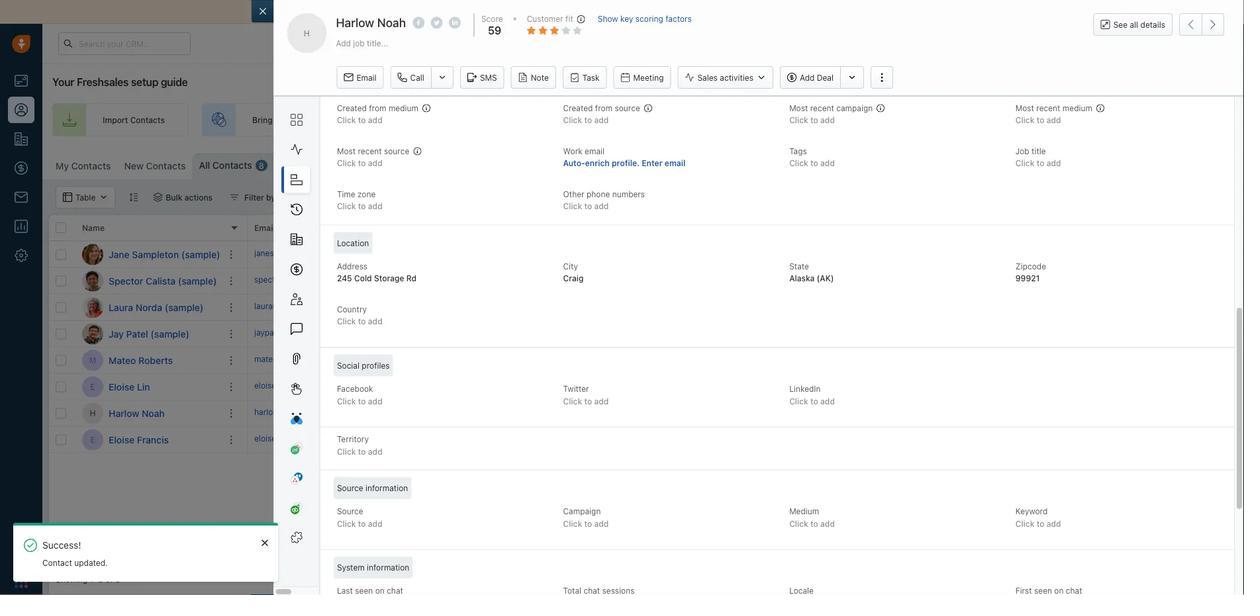 Task type: vqa. For each thing, say whether or not it's contained in the screenshot.


Task type: locate. For each thing, give the bounding box(es) containing it.
sales
[[698, 73, 718, 82], [751, 223, 772, 232]]

score inside grid
[[552, 223, 575, 232]]

1 vertical spatial source
[[337, 507, 363, 516]]

(sample) right sampleton
[[181, 249, 220, 260]]

source for created from source
[[614, 103, 640, 113]]

2 vertical spatial + click to add
[[354, 407, 405, 417]]

email up enrich
[[584, 146, 604, 156]]

tags inside grid
[[652, 223, 670, 232]]

0 vertical spatial terry
[[767, 276, 786, 286]]

work up auto-
[[563, 146, 582, 156]]

2 source from the top
[[337, 507, 363, 516]]

your left fit
[[535, 6, 554, 17]]

owner
[[774, 223, 798, 232]]

1 turtle from the top
[[788, 276, 810, 286]]

1 horizontal spatial medium
[[1062, 103, 1092, 113]]

most up more... at left top
[[337, 146, 355, 156]]

add inside button
[[800, 73, 815, 82]]

most for most recent medium
[[1015, 103, 1034, 113]]

techcave (sample) link
[[950, 276, 1020, 286]]

harlownoah1@gmail.com link
[[254, 406, 346, 421]]

from down email
[[369, 103, 386, 113]]

2 created from the left
[[563, 103, 593, 113]]

email
[[584, 146, 604, 156], [664, 159, 685, 168]]

1 horizontal spatial most
[[789, 103, 808, 113]]

0 horizontal spatial harlow
[[109, 408, 139, 419]]

2 row group from the left
[[248, 242, 1238, 454]]

+ for eloiselin621@gmail.com
[[354, 381, 359, 390]]

terry turtle for 63
[[767, 276, 810, 286]]

1 e from the top
[[90, 382, 95, 392]]

from up route leads to your team
[[595, 103, 612, 113]]

press space to select this row. row containing jane sampleton (sample)
[[49, 242, 248, 268]]

(sample) down spector calista (sample) link at the top of page
[[165, 302, 204, 313]]

1 horizontal spatial recent
[[810, 103, 834, 113]]

1 vertical spatial information
[[367, 563, 409, 572]]

0 horizontal spatial h
[[90, 409, 96, 418]]

medium for most recent medium
[[1062, 103, 1092, 113]]

recent for medium
[[1036, 103, 1060, 113]]

tags down enter
[[652, 223, 670, 232]]

12 more...
[[312, 162, 350, 171]]

0 horizontal spatial score
[[481, 14, 503, 24]]

location
[[337, 238, 369, 248]]

1 vertical spatial eloise
[[109, 434, 134, 445]]

from for created from medium
[[369, 103, 386, 113]]

phone element
[[8, 538, 34, 565]]

contacts inside import contacts link
[[130, 115, 165, 124]]

1 vertical spatial harlow
[[109, 408, 139, 419]]

add inside the job title click to add
[[1046, 159, 1061, 168]]

(sample) for jane sampleton (sample)
[[181, 249, 220, 260]]

click inside country click to add
[[337, 317, 356, 326]]

leads down created from source
[[597, 115, 618, 124]]

key
[[620, 14, 633, 24]]

noah up francis
[[142, 408, 165, 419]]

to inside route leads to your team link
[[620, 115, 628, 124]]

all contacts link
[[199, 159, 252, 172]]

0 vertical spatial source
[[337, 483, 363, 493]]

3 + from the top
[[354, 381, 359, 390]]

call link
[[390, 66, 431, 89]]

tags click to add
[[789, 146, 835, 168]]

information for system information
[[367, 563, 409, 572]]

eloise francis link
[[109, 433, 169, 447]]

2 terry from the top
[[767, 382, 786, 392]]

source up route leads to your team
[[614, 103, 640, 113]]

all contacts 8
[[199, 160, 264, 171]]

1 row group from the left
[[49, 242, 248, 454]]

0 vertical spatial import
[[491, 6, 520, 17]]

1 vertical spatial email
[[664, 159, 685, 168]]

1 horizontal spatial source
[[614, 103, 640, 113]]

created for created from source
[[563, 103, 593, 113]]

j image
[[82, 244, 103, 265]]

1 horizontal spatial work
[[563, 146, 582, 156]]

add left job
[[336, 39, 351, 48]]

details
[[1141, 20, 1165, 29]]

1 horizontal spatial score
[[552, 223, 575, 232]]

sales right create
[[783, 115, 803, 124]]

⌘
[[364, 162, 372, 171]]

harlownoah1@gmail.com
[[254, 407, 346, 417]]

click to add
[[337, 116, 382, 125], [563, 116, 608, 125], [789, 116, 835, 125], [1015, 116, 1061, 125], [337, 159, 382, 168]]

1 vertical spatial import
[[103, 115, 128, 124]]

1 vertical spatial work
[[354, 223, 374, 232]]

0 vertical spatial work
[[563, 146, 582, 156]]

most up pipeline
[[1015, 103, 1034, 113]]

0 vertical spatial tags
[[789, 146, 807, 156]]

address 245 cold storage rd
[[337, 262, 416, 283]]

+ for mateoroberts871@gmail.com
[[354, 354, 359, 364]]

janesampleton@gmail.com 3684932360
[[254, 249, 404, 258]]

sales inside harlow noah dialog
[[698, 73, 718, 82]]

sales left the owner at the top of page
[[751, 223, 772, 232]]

jane sampleton (sample)
[[109, 249, 220, 260]]

0 vertical spatial harlow
[[336, 15, 374, 29]]

1 horizontal spatial add
[[800, 73, 815, 82]]

1 horizontal spatial sales
[[751, 223, 772, 232]]

linkedin click to add
[[789, 384, 835, 406]]

medium
[[388, 103, 418, 113], [1062, 103, 1092, 113]]

patel
[[126, 328, 148, 339]]

all right score 59
[[523, 6, 532, 17]]

laura norda (sample)
[[109, 302, 204, 313]]

63
[[552, 275, 566, 287]]

add for add job title...
[[336, 39, 351, 48]]

h inside dialog
[[304, 28, 310, 38]]

0 vertical spatial information
[[365, 483, 408, 493]]

click inside source click to add
[[337, 519, 356, 528]]

information right the system
[[367, 563, 409, 572]]

0 vertical spatial all
[[523, 6, 532, 17]]

1 horizontal spatial from
[[595, 103, 612, 113]]

3 + click to add from the top
[[354, 407, 405, 417]]

0 vertical spatial sales
[[698, 73, 718, 82]]

import up 59
[[491, 6, 520, 17]]

press space to select this row. row containing jay patel (sample)
[[49, 321, 248, 348]]

eloise for eloise lin
[[109, 381, 134, 392]]

add deal
[[800, 73, 834, 82]]

1 vertical spatial sales
[[751, 223, 772, 232]]

2 + click to add from the top
[[354, 381, 405, 390]]

(sample) for spector calista (sample)
[[178, 275, 217, 286]]

1 horizontal spatial harlow
[[336, 15, 374, 29]]

1 terry from the top
[[767, 276, 786, 286]]

2 e from the top
[[90, 435, 95, 445]]

recent up title
[[1036, 103, 1060, 113]]

all
[[199, 160, 210, 171]]

2 horizontal spatial sales
[[976, 115, 996, 124]]

tags
[[789, 146, 807, 156], [652, 223, 670, 232]]

1 vertical spatial source
[[384, 146, 409, 156]]

tags inside tags click to add
[[789, 146, 807, 156]]

from
[[718, 6, 738, 17], [369, 103, 386, 113], [595, 103, 612, 113]]

1 horizontal spatial 8
[[259, 161, 264, 170]]

0 horizontal spatial from
[[369, 103, 386, 113]]

0 horizontal spatial source
[[384, 146, 409, 156]]

1 medium from the left
[[388, 103, 418, 113]]

title
[[1031, 146, 1046, 156]]

keyword
[[1015, 507, 1047, 516]]

click inside other phone numbers click to add
[[563, 202, 582, 211]]

recent up "sequence"
[[810, 103, 834, 113]]

l image
[[82, 297, 103, 318]]

recent up '⌘'
[[357, 146, 381, 156]]

eloisefrancis23@gmail.com + click to add
[[254, 434, 405, 443]]

terry left alaska
[[767, 276, 786, 286]]

1 vertical spatial harlow noah
[[109, 408, 165, 419]]

created down email button
[[337, 103, 366, 113]]

1 vertical spatial terry
[[767, 382, 786, 392]]

5 + from the top
[[354, 434, 359, 443]]

source for information
[[337, 483, 363, 493]]

0 vertical spatial e
[[90, 382, 95, 392]]

your left team
[[630, 115, 647, 124]]

0 horizontal spatial add
[[336, 39, 351, 48]]

0 horizontal spatial created
[[337, 103, 366, 113]]

emails
[[254, 223, 280, 232]]

1 vertical spatial tags
[[652, 223, 670, 232]]

click inside linkedin click to add
[[789, 397, 808, 406]]

from right start
[[718, 6, 738, 17]]

techcave (sample)
[[950, 276, 1020, 286]]

0 horizontal spatial leads
[[316, 115, 336, 124]]

+
[[354, 328, 359, 337], [354, 354, 359, 364], [354, 381, 359, 390], [354, 407, 359, 417], [354, 434, 359, 443]]

harlow inside dialog
[[336, 15, 374, 29]]

1 vertical spatial turtle
[[788, 382, 810, 392]]

+ click to add up facebook
[[354, 354, 405, 364]]

filter by
[[244, 193, 275, 202]]

click to add down most recent campaign
[[789, 116, 835, 125]]

1 horizontal spatial leads
[[597, 115, 618, 124]]

15
[[552, 380, 564, 393]]

to inside facebook click to add
[[358, 397, 366, 406]]

all for import
[[523, 6, 532, 17]]

created from medium
[[337, 103, 418, 113]]

1 horizontal spatial noah
[[377, 15, 406, 29]]

1 vertical spatial + click to add
[[354, 381, 405, 390]]

0 vertical spatial h
[[304, 28, 310, 38]]

8
[[259, 161, 264, 170], [115, 575, 120, 584]]

contact
[[42, 558, 72, 568]]

sales left the activities
[[698, 73, 718, 82]]

0 horizontal spatial most
[[337, 146, 355, 156]]

profile.
[[611, 159, 639, 168]]

customer
[[527, 14, 563, 24]]

sales left pipeline
[[976, 115, 996, 124]]

(sample) for jay patel (sample)
[[151, 328, 189, 339]]

to inside medium click to add
[[810, 519, 818, 528]]

eloise down harlow noah link
[[109, 434, 134, 445]]

linkedin circled image
[[449, 15, 461, 30]]

0 horizontal spatial sales
[[557, 6, 579, 17]]

(ak)
[[816, 274, 834, 283]]

press space to select this row. row containing mateoroberts871@gmail.com
[[248, 348, 1238, 374]]

click to add down created from source
[[563, 116, 608, 125]]

1 horizontal spatial all
[[1130, 20, 1138, 29]]

sales for import
[[557, 6, 579, 17]]

customer fit
[[527, 14, 573, 24]]

all inside button
[[1130, 20, 1138, 29]]

contacts right new
[[146, 161, 186, 171]]

see all details button
[[1094, 13, 1173, 36]]

e for eloise francis
[[90, 435, 95, 445]]

row group containing 63
[[248, 242, 1238, 454]]

to inside territory click to add
[[358, 447, 366, 456]]

source information
[[337, 483, 408, 493]]

e for eloise lin
[[90, 382, 95, 392]]

sales inside grid
[[751, 223, 772, 232]]

press space to select this row. row containing 15
[[248, 374, 1238, 401]]

1 eloise from the top
[[109, 381, 134, 392]]

scoring
[[636, 14, 663, 24]]

sales for set
[[976, 115, 996, 124]]

work inside work email auto-enrich profile. enter email
[[563, 146, 582, 156]]

eloise
[[109, 381, 134, 392], [109, 434, 134, 445]]

1 vertical spatial terry turtle
[[767, 382, 810, 392]]

source
[[337, 483, 363, 493], [337, 507, 363, 516]]

click to add down the created from medium
[[337, 116, 382, 125]]

0 horizontal spatial work
[[354, 223, 374, 232]]

4 link
[[1173, 30, 1194, 54]]

filter by button
[[221, 186, 284, 209]]

press space to select this row. row containing 63
[[248, 268, 1238, 295]]

click
[[337, 116, 356, 125], [563, 116, 582, 125], [789, 116, 808, 125], [1015, 116, 1034, 125], [337, 159, 356, 168], [789, 159, 808, 168], [1015, 159, 1034, 168], [337, 202, 356, 211], [563, 202, 582, 211], [337, 317, 356, 326], [361, 328, 379, 337], [361, 354, 379, 364], [361, 381, 379, 390], [337, 397, 356, 406], [563, 397, 582, 406], [789, 397, 808, 406], [361, 407, 379, 417], [361, 434, 379, 443], [337, 447, 356, 456], [337, 519, 356, 528], [563, 519, 582, 528], [789, 519, 808, 528], [1015, 519, 1034, 528]]

tags down create sales sequence
[[789, 146, 807, 156]]

2 horizontal spatial your
[[957, 115, 974, 124]]

12 more... button
[[294, 157, 358, 175]]

most up create sales sequence
[[789, 103, 808, 113]]

phone
[[586, 189, 610, 199]]

work up location
[[354, 223, 374, 232]]

click inside medium click to add
[[789, 519, 808, 528]]

source up source click to add
[[337, 483, 363, 493]]

laura norda (sample) link
[[109, 301, 204, 314]]

terry left linkedin
[[767, 382, 786, 392]]

1 terry turtle from the top
[[767, 276, 810, 286]]

eloiselin621@gmail.com
[[254, 381, 344, 390]]

1 vertical spatial noah
[[142, 408, 165, 419]]

0 horizontal spatial medium
[[388, 103, 418, 113]]

to inside tags click to add
[[810, 159, 818, 168]]

harlow
[[336, 15, 374, 29], [109, 408, 139, 419]]

add inside facebook click to add
[[368, 397, 382, 406]]

0 vertical spatial harlow noah
[[336, 15, 406, 29]]

1 vertical spatial add
[[800, 73, 815, 82]]

add
[[368, 116, 382, 125], [594, 116, 608, 125], [820, 116, 835, 125], [1046, 116, 1061, 125], [368, 159, 382, 168], [820, 159, 835, 168], [1046, 159, 1061, 168], [368, 202, 382, 211], [594, 202, 608, 211], [368, 317, 382, 326], [391, 328, 405, 337], [391, 354, 405, 364], [391, 381, 405, 390], [368, 397, 382, 406], [594, 397, 608, 406], [820, 397, 835, 406], [391, 407, 405, 417], [391, 434, 405, 443], [368, 447, 382, 456], [368, 519, 382, 528], [594, 519, 608, 528], [820, 519, 835, 528], [1046, 519, 1061, 528]]

2 eloise from the top
[[109, 434, 134, 445]]

2 horizontal spatial most
[[1015, 103, 1034, 113]]

sales for sales activities
[[698, 73, 718, 82]]

0 vertical spatial 8
[[259, 161, 264, 170]]

activity
[[473, 223, 502, 232]]

1 horizontal spatial email
[[664, 159, 685, 168]]

1 created from the left
[[337, 103, 366, 113]]

4 + from the top
[[354, 407, 359, 417]]

0 vertical spatial score
[[481, 14, 503, 24]]

(sample) down zipcode
[[987, 276, 1020, 286]]

harlow noah up title...
[[336, 15, 406, 29]]

2 turtle from the top
[[788, 382, 810, 392]]

score down other
[[552, 223, 575, 232]]

+ click to add down the profiles
[[354, 381, 405, 390]]

to inside time zone click to add
[[358, 202, 366, 211]]

sales for sales owner
[[751, 223, 772, 232]]

add job title...
[[336, 39, 388, 48]]

0 horizontal spatial sales
[[698, 73, 718, 82]]

import contacts
[[103, 115, 165, 124]]

harlow up job
[[336, 15, 374, 29]]

+ click to add down facebook click to add
[[354, 407, 405, 417]]

1 horizontal spatial created
[[563, 103, 593, 113]]

0 horizontal spatial email
[[584, 146, 604, 156]]

0 vertical spatial source
[[614, 103, 640, 113]]

e left eloise francis link
[[90, 435, 95, 445]]

score
[[481, 14, 503, 24], [552, 223, 575, 232]]

created for created from medium
[[337, 103, 366, 113]]

all right the see
[[1130, 20, 1138, 29]]

eloise lin link
[[109, 380, 150, 394]]

turtle for 15
[[788, 382, 810, 392]]

contacts right my
[[71, 161, 111, 171]]

1 vertical spatial score
[[552, 223, 575, 232]]

work inside grid
[[354, 223, 374, 232]]

row group
[[49, 242, 248, 454], [248, 242, 1238, 454]]

your
[[52, 76, 74, 88]]

click to add down most recent source
[[337, 159, 382, 168]]

eloise left lin
[[109, 381, 134, 392]]

h
[[304, 28, 310, 38], [90, 409, 96, 418]]

score up 59 button
[[481, 14, 503, 24]]

add inside time zone click to add
[[368, 202, 382, 211]]

harlow noah inside dialog
[[336, 15, 406, 29]]

2 terry turtle from the top
[[767, 382, 810, 392]]

terry turtle
[[767, 276, 810, 286], [767, 382, 810, 392]]

contacts down 'setup'
[[130, 115, 165, 124]]

8 right the of
[[115, 575, 120, 584]]

other
[[563, 189, 584, 199]]

1 horizontal spatial your
[[630, 115, 647, 124]]

1 vertical spatial h
[[90, 409, 96, 418]]

2 horizontal spatial recent
[[1036, 103, 1060, 113]]

container_wx8msf4aqz5i3rn1 image
[[230, 193, 239, 202]]

to inside twitter click to add
[[584, 397, 592, 406]]

press space to select this row. row
[[49, 242, 248, 268], [248, 242, 1238, 268], [49, 268, 248, 295], [248, 268, 1238, 295], [49, 295, 248, 321], [248, 295, 1238, 321], [49, 321, 248, 348], [248, 321, 1238, 348], [49, 348, 248, 374], [248, 348, 1238, 374], [49, 374, 248, 401], [248, 374, 1238, 401], [49, 401, 248, 427], [248, 401, 1238, 427], [49, 427, 248, 454], [248, 427, 1238, 454]]

0 horizontal spatial your
[[535, 6, 554, 17]]

email right enter
[[664, 159, 685, 168]]

harlow noah inside press space to select this row. 'row'
[[109, 408, 165, 419]]

1 horizontal spatial sales
[[783, 115, 803, 124]]

0 horizontal spatial recent
[[357, 146, 381, 156]]

press space to select this row. row containing harlownoah1@gmail.com
[[248, 401, 1238, 427]]

your right up
[[957, 115, 974, 124]]

leads right website
[[316, 115, 336, 124]]

0 vertical spatial noah
[[377, 15, 406, 29]]

Search your CRM... text field
[[58, 32, 191, 55]]

contacts right "all"
[[212, 160, 252, 171]]

harlow down eloise lin link
[[109, 408, 139, 419]]

1 horizontal spatial tags
[[789, 146, 807, 156]]

to inside other phone numbers click to add
[[584, 202, 592, 211]]

press space to select this row. row containing eloise lin
[[49, 374, 248, 401]]

add left deal
[[800, 73, 815, 82]]

eloise lin
[[109, 381, 150, 392]]

1 vertical spatial all
[[1130, 20, 1138, 29]]

59 button
[[485, 24, 501, 37]]

0 vertical spatial + click to add
[[354, 354, 405, 364]]

contacts for import
[[130, 115, 165, 124]]

source for most recent source
[[384, 146, 409, 156]]

cell
[[446, 242, 546, 268], [645, 242, 744, 268], [844, 242, 943, 268], [1042, 242, 1238, 268], [446, 268, 546, 294], [645, 268, 744, 294], [844, 268, 943, 294], [1042, 268, 1238, 294], [446, 295, 546, 320], [546, 295, 645, 320], [645, 295, 744, 320], [744, 295, 844, 320], [844, 295, 943, 320], [943, 295, 1042, 320], [1042, 295, 1238, 320], [446, 321, 546, 347], [546, 321, 645, 347], [645, 321, 744, 347], [744, 321, 844, 347], [844, 321, 943, 347], [943, 321, 1042, 347], [1042, 321, 1238, 347], [1042, 348, 1238, 373], [446, 374, 546, 400], [645, 374, 744, 400], [844, 374, 943, 400], [943, 374, 1042, 400], [1042, 374, 1238, 400], [446, 401, 546, 426], [645, 401, 744, 426], [844, 401, 943, 426], [943, 401, 1042, 426], [1042, 401, 1238, 426], [1042, 427, 1238, 453]]

source inside source click to add
[[337, 507, 363, 516]]

container_wx8msf4aqz5i3rn1 image
[[153, 193, 162, 202]]

mateo roberts link
[[109, 354, 173, 367]]

twitter click to add
[[563, 384, 608, 406]]

showing
[[56, 575, 87, 584]]

score inside harlow noah dialog
[[481, 14, 503, 24]]

click to add down most recent medium
[[1015, 116, 1061, 125]]

e down the m
[[90, 382, 95, 392]]

mateoroberts871@gmail.com link
[[254, 353, 364, 368]]

noah inside dialog
[[377, 15, 406, 29]]

0 vertical spatial eloise
[[109, 381, 134, 392]]

activities
[[720, 73, 753, 82]]

laura
[[109, 302, 133, 313]]

grid
[[49, 214, 1238, 563]]

source down source information
[[337, 507, 363, 516]]

to
[[683, 6, 692, 17], [620, 115, 628, 124], [358, 116, 366, 125], [584, 116, 592, 125], [810, 116, 818, 125], [1036, 116, 1044, 125], [358, 159, 366, 168], [810, 159, 818, 168], [1036, 159, 1044, 168], [358, 202, 366, 211], [584, 202, 592, 211], [358, 317, 366, 326], [381, 328, 389, 337], [381, 354, 389, 364], [381, 381, 389, 390], [358, 397, 366, 406], [584, 397, 592, 406], [810, 397, 818, 406], [381, 407, 389, 417], [381, 434, 389, 443], [358, 447, 366, 456], [358, 519, 366, 528], [584, 519, 592, 528], [810, 519, 818, 528], [1036, 519, 1044, 528]]

1 horizontal spatial import
[[491, 6, 520, 17]]

campaign
[[563, 507, 600, 516]]

medium for created from medium
[[388, 103, 418, 113]]

(sample) right calista
[[178, 275, 217, 286]]

information up source click to add
[[365, 483, 408, 493]]

0 horizontal spatial all
[[523, 6, 532, 17]]

click to add for most recent source
[[337, 159, 382, 168]]

0 horizontal spatial 8
[[115, 575, 120, 584]]

import for import contacts
[[103, 115, 128, 124]]

import down the your freshsales setup guide
[[103, 115, 128, 124]]

8 up filter by
[[259, 161, 264, 170]]

2 horizontal spatial from
[[718, 6, 738, 17]]

1 horizontal spatial harlow noah
[[336, 15, 406, 29]]

spectorcalista@gmail.com
[[254, 275, 353, 284]]

1 vertical spatial e
[[90, 435, 95, 445]]

0 vertical spatial terry turtle
[[767, 276, 810, 286]]

1 + click to add from the top
[[354, 354, 405, 364]]

(sample) down 'laura norda (sample)' link
[[151, 328, 189, 339]]

0 horizontal spatial noah
[[142, 408, 165, 419]]

1 horizontal spatial h
[[304, 28, 310, 38]]

0 horizontal spatial import
[[103, 115, 128, 124]]

2 medium from the left
[[1062, 103, 1092, 113]]

recent for source
[[357, 146, 381, 156]]

sales left data
[[557, 6, 579, 17]]

created up route
[[563, 103, 593, 113]]

facebook
[[337, 384, 373, 393]]

source down the created from medium
[[384, 146, 409, 156]]

click to add for created from medium
[[337, 116, 382, 125]]

1 source from the top
[[337, 483, 363, 493]]

add inside campaign click to add
[[594, 519, 608, 528]]

0 vertical spatial turtle
[[788, 276, 810, 286]]

freshsales
[[77, 76, 129, 88]]

work for work
[[354, 223, 374, 232]]

noah up title...
[[377, 15, 406, 29]]

0 horizontal spatial harlow noah
[[109, 408, 165, 419]]

linkedin
[[789, 384, 820, 393]]

close image
[[262, 539, 268, 547]]

0 vertical spatial add
[[336, 39, 351, 48]]

sampleton
[[132, 249, 179, 260]]

state alaska (ak)
[[789, 262, 834, 283]]

2 + from the top
[[354, 354, 359, 364]]

0 horizontal spatial tags
[[652, 223, 670, 232]]

terry for 15
[[767, 382, 786, 392]]

press space to select this row. row containing lauranordasample@gmail.com
[[248, 295, 1238, 321]]

sales activities
[[698, 73, 753, 82]]

tags for tags click to add
[[789, 146, 807, 156]]

harlow noah up eloise francis in the bottom of the page
[[109, 408, 165, 419]]

create sales sequence
[[756, 115, 842, 124]]



Task type: describe. For each thing, give the bounding box(es) containing it.
accounts
[[950, 223, 986, 232]]

click to add for most recent campaign
[[789, 116, 835, 125]]

system
[[337, 563, 364, 572]]

press space to select this row. row containing laura norda (sample)
[[49, 295, 248, 321]]

add inside twitter click to add
[[594, 397, 608, 406]]

j image
[[82, 323, 103, 345]]

twitter circled image
[[431, 15, 443, 30]]

12
[[312, 162, 321, 171]]

next
[[453, 223, 471, 232]]

2 leads from the left
[[597, 115, 618, 124]]

see
[[1114, 20, 1128, 29]]

other phone numbers click to add
[[563, 189, 645, 211]]

click inside time zone click to add
[[337, 202, 356, 211]]

in
[[275, 115, 282, 124]]

to inside campaign click to add
[[584, 519, 592, 528]]

have
[[660, 6, 681, 17]]

source for click
[[337, 507, 363, 516]]

click inside facebook click to add
[[337, 397, 356, 406]]

to inside linkedin click to add
[[810, 397, 818, 406]]

techcave
[[950, 276, 985, 286]]

score 59
[[481, 14, 503, 37]]

zipcode 99921
[[1015, 262, 1046, 283]]

customize table
[[972, 160, 1034, 169]]

facebook circled image
[[413, 15, 425, 30]]

o
[[374, 162, 380, 171]]

(sample) for laura norda (sample)
[[165, 302, 204, 313]]

create sales sequence link
[[705, 103, 866, 136]]

8 inside all contacts 8
[[259, 161, 264, 170]]

eloiselin621@gmail.com link
[[254, 380, 344, 394]]

contacts for all
[[212, 160, 252, 171]]

email
[[356, 73, 376, 82]]

your for import
[[535, 6, 554, 17]]

contact updated.
[[42, 558, 108, 568]]

source click to add
[[337, 507, 382, 528]]

alaska
[[789, 274, 814, 283]]

janesampleton@gmail.com
[[254, 249, 354, 258]]

send email image
[[1113, 38, 1122, 49]]

terry for 63
[[767, 276, 786, 286]]

add inside linkedin click to add
[[820, 397, 835, 406]]

close image
[[1224, 9, 1231, 15]]

add inside keyword click to add
[[1046, 519, 1061, 528]]

social profiles
[[337, 361, 389, 370]]

job
[[1015, 146, 1029, 156]]

jay
[[109, 328, 124, 339]]

click inside twitter click to add
[[563, 397, 582, 406]]

+ click to add for harlownoah1@gmail.com
[[354, 407, 405, 417]]

city
[[563, 262, 578, 271]]

to inside country click to add
[[358, 317, 366, 326]]

work for work email auto-enrich profile. enter email
[[563, 146, 582, 156]]

tags for tags
[[652, 223, 670, 232]]

lin
[[137, 381, 150, 392]]

click inside tags click to add
[[789, 159, 808, 168]]

score for score 59
[[481, 14, 503, 24]]

roberts
[[138, 355, 173, 366]]

most for most recent source
[[337, 146, 355, 156]]

add inside other phone numbers click to add
[[594, 202, 608, 211]]

to inside source click to add
[[358, 519, 366, 528]]

contacts for new
[[146, 161, 186, 171]]

lauranordasample@gmail.com
[[254, 302, 367, 311]]

up
[[945, 115, 955, 124]]

3684945781 link
[[354, 274, 402, 288]]

add inside source click to add
[[368, 519, 382, 528]]

cold
[[354, 274, 372, 283]]

press space to select this row. row containing harlow noah
[[49, 401, 248, 427]]

francis
[[137, 434, 169, 445]]

zone
[[357, 189, 375, 199]]

import contacts link
[[52, 103, 189, 136]]

title...
[[367, 39, 388, 48]]

1 vertical spatial 8
[[115, 575, 120, 584]]

phone image
[[15, 545, 28, 558]]

add inside medium click to add
[[820, 519, 835, 528]]

showing 1–8 of 8
[[56, 575, 120, 584]]

zipcode
[[1015, 262, 1046, 271]]

route leads to your team
[[573, 115, 668, 124]]

your for set
[[957, 115, 974, 124]]

next activity
[[453, 223, 502, 232]]

0 vertical spatial email
[[584, 146, 604, 156]]

press space to select this row. row containing janesampleton@gmail.com
[[248, 242, 1238, 268]]

email button
[[337, 66, 384, 89]]

time
[[337, 189, 355, 199]]

customize
[[972, 160, 1013, 169]]

information for source information
[[365, 483, 408, 493]]

spectorcalista@gmail.com 3684945781
[[254, 275, 402, 284]]

jaypatelsample@gmail.com link
[[254, 327, 356, 341]]

contacts for my
[[71, 161, 111, 171]]

+ for harlownoah1@gmail.com
[[354, 407, 359, 417]]

freshworks switcher image
[[15, 575, 28, 588]]

campaign click to add
[[563, 507, 608, 528]]

press space to select this row. row containing spector calista (sample)
[[49, 268, 248, 295]]

filter
[[244, 193, 264, 202]]

enter
[[641, 159, 662, 168]]

add inside country click to add
[[368, 317, 382, 326]]

press space to select this row. row containing eloise francis
[[49, 427, 248, 454]]

harlow noah dialog
[[251, 0, 1244, 595]]

mateoroberts871@gmail.com
[[254, 354, 364, 364]]

+ click to add for eloiselin621@gmail.com
[[354, 381, 405, 390]]

spector calista (sample)
[[109, 275, 217, 286]]

add for add deal
[[800, 73, 815, 82]]

call button
[[390, 66, 431, 89]]

3684932360
[[354, 249, 404, 258]]

sequence
[[805, 115, 842, 124]]

job title click to add
[[1015, 146, 1061, 168]]

press space to select this row. row containing jaypatelsample@gmail.com
[[248, 321, 1238, 348]]

my
[[56, 161, 69, 171]]

bulk actions button
[[145, 186, 221, 209]]

add inside tags click to add
[[820, 159, 835, 168]]

turtle for 63
[[788, 276, 810, 286]]

set up your sales pipeline link
[[880, 103, 1052, 136]]

4167348672
[[354, 302, 401, 311]]

add deal button
[[780, 66, 840, 89]]

most for most recent campaign
[[789, 103, 808, 113]]

1 + from the top
[[354, 328, 359, 337]]

press space to select this row. row containing eloisefrancis23@gmail.com
[[248, 427, 1238, 454]]

facebook click to add
[[337, 384, 382, 406]]

don't
[[635, 6, 658, 17]]

add inside territory click to add
[[368, 447, 382, 456]]

click inside the job title click to add
[[1015, 159, 1034, 168]]

janesampleton@gmail.com link
[[254, 248, 354, 262]]

s image
[[82, 270, 103, 292]]

most recent source
[[337, 146, 409, 156]]

name row
[[49, 215, 248, 242]]

click inside keyword click to add
[[1015, 519, 1034, 528]]

meeting
[[633, 73, 664, 82]]

bulk actions
[[166, 193, 213, 202]]

to inside the job title click to add
[[1036, 159, 1044, 168]]

row group containing jane sampleton (sample)
[[49, 242, 248, 454]]

medium click to add
[[789, 507, 835, 528]]

4167348672 link
[[354, 301, 401, 315]]

rd
[[406, 274, 416, 283]]

⌘ o
[[364, 162, 380, 171]]

jay patel (sample) link
[[109, 327, 189, 341]]

+ click to add for mateoroberts871@gmail.com
[[354, 354, 405, 364]]

guide
[[161, 76, 188, 88]]

recent for campaign
[[810, 103, 834, 113]]

harlow inside press space to select this row. 'row'
[[109, 408, 139, 419]]

import for import all your sales data so you don't have to start from scratch.
[[491, 6, 520, 17]]

what's new image
[[1148, 40, 1157, 49]]

to inside keyword click to add
[[1036, 519, 1044, 528]]

click to add for most recent medium
[[1015, 116, 1061, 125]]

data
[[582, 6, 601, 17]]

numbers
[[612, 189, 645, 199]]

click inside campaign click to add
[[563, 519, 582, 528]]

noah inside press space to select this row. 'row'
[[142, 408, 165, 419]]

score for score
[[552, 223, 575, 232]]

grid containing 63
[[49, 214, 1238, 563]]

click to add for created from source
[[563, 116, 608, 125]]

1 leads from the left
[[316, 115, 336, 124]]

bulk
[[166, 193, 182, 202]]

from for created from source
[[595, 103, 612, 113]]

press space to select this row. row containing mateo roberts
[[49, 348, 248, 374]]

call
[[410, 73, 424, 82]]

route
[[573, 115, 595, 124]]

enrich
[[585, 159, 609, 168]]

craig
[[563, 274, 583, 283]]

terry turtle for 15
[[767, 382, 810, 392]]

all for see
[[1130, 20, 1138, 29]]

deal
[[817, 73, 834, 82]]

eloise for eloise francis
[[109, 434, 134, 445]]

click inside territory click to add
[[337, 447, 356, 456]]

h inside 'row'
[[90, 409, 96, 418]]



